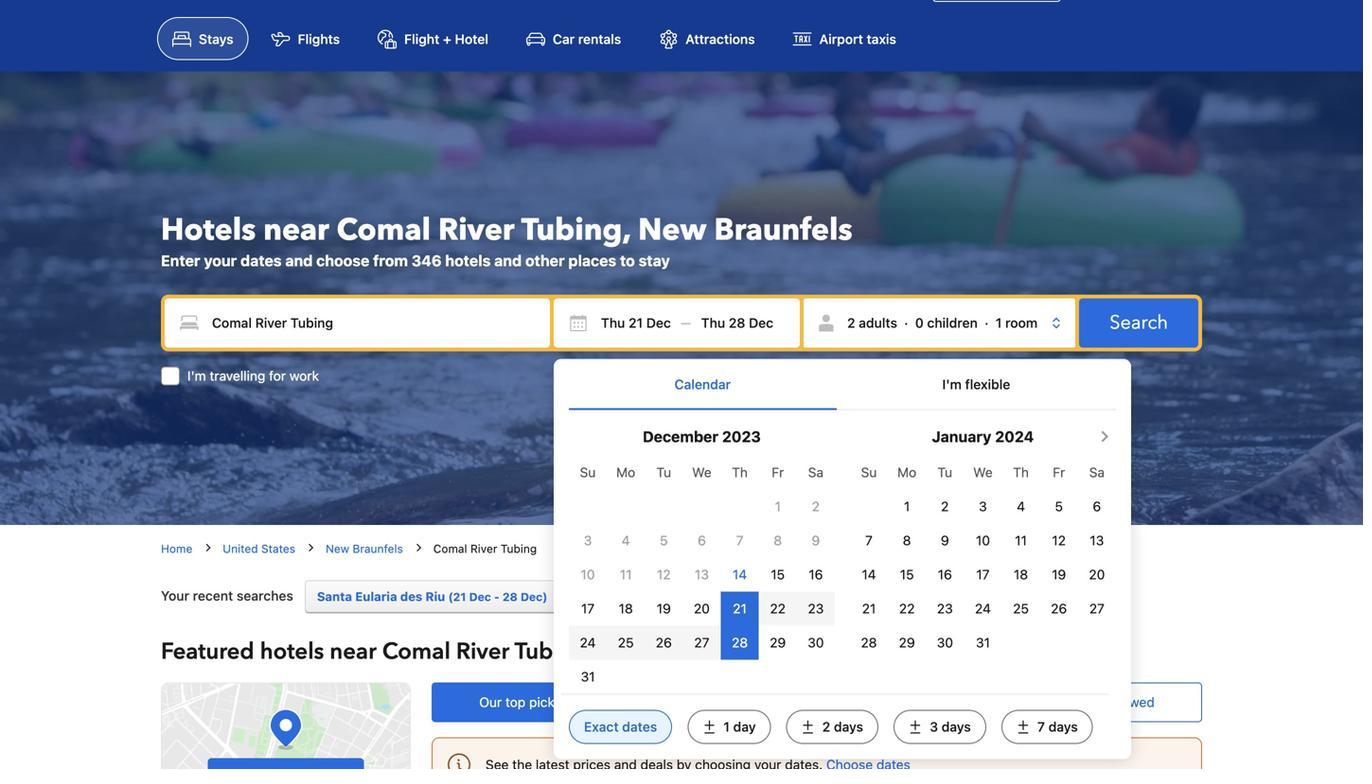 Task type: locate. For each thing, give the bounding box(es) containing it.
1 left room
[[996, 315, 1002, 331]]

27 January 2024 checkbox
[[1089, 601, 1105, 617]]

1 horizontal spatial tu
[[938, 465, 952, 480]]

airport taxis
[[819, 31, 896, 47]]

20 up 27 january 2024 checkbox
[[1089, 567, 1105, 583]]

picks
[[529, 695, 561, 710]]

0 horizontal spatial 31
[[581, 669, 595, 685]]

3 January 2024 checkbox
[[979, 499, 987, 515]]

31 for the 31 "checkbox"
[[976, 635, 990, 651]]

15
[[771, 567, 785, 583], [900, 567, 914, 583]]

places
[[568, 252, 616, 270]]

1 fr from the left
[[772, 465, 784, 480]]

i'm left travelling
[[187, 368, 206, 384]]

0 horizontal spatial 17
[[581, 601, 595, 617]]

8 January 2024 checkbox
[[903, 533, 911, 549]]

1 horizontal spatial mo
[[897, 465, 917, 480]]

3 for 3 december 2023 option
[[584, 533, 592, 549]]

9 January 2024 checkbox
[[941, 533, 949, 549]]

2 inside paris (1 jan - 2 jan)
[[947, 591, 954, 604]]

january 2024 element
[[569, 456, 835, 694], [850, 456, 1116, 660]]

0 horizontal spatial jan
[[733, 591, 753, 604]]

1 horizontal spatial i'm
[[942, 377, 962, 392]]

26 down 19 december 2023 option
[[656, 635, 672, 651]]

1 vertical spatial braunfels
[[353, 543, 403, 556]]

29 down 22 december 2023 checkbox
[[770, 635, 786, 651]]

days for 3 days
[[942, 719, 971, 735]]

1 - from the left
[[494, 591, 500, 604]]

1 jan from the left
[[733, 591, 753, 604]]

8 down '1 december 2023' checkbox
[[774, 533, 782, 549]]

1 vertical spatial 13
[[695, 567, 709, 583]]

we
[[692, 465, 712, 480], [973, 465, 993, 480]]

11 for 11 december 2023 option on the bottom of the page
[[620, 567, 632, 583]]

· left 0
[[904, 315, 908, 331]]

1 days from the left
[[834, 719, 863, 735]]

days down star rating and price
[[942, 719, 971, 735]]

2 down 15 december 2023 option
[[764, 591, 772, 604]]

0 horizontal spatial (1
[[719, 591, 730, 604]]

3 - from the left
[[938, 591, 944, 604]]

thu 28 dec
[[701, 315, 773, 331]]

dec for thu 21 dec
[[646, 315, 671, 331]]

(1 inside paris (1 jan - 2 jan)
[[901, 591, 912, 604]]

0 horizontal spatial 21
[[629, 315, 643, 331]]

28 left dec)
[[503, 591, 518, 604]]

4 up 11 december 2023 option on the bottom of the page
[[622, 533, 630, 549]]

1 horizontal spatial near
[[330, 637, 377, 668]]

0 horizontal spatial ·
[[904, 315, 908, 331]]

0 horizontal spatial braunfels
[[353, 543, 403, 556]]

16 up ho chi minh city
 - remove this item from your recent searches icon
[[809, 567, 823, 583]]

8 down 1 option
[[903, 533, 911, 549]]

0 horizontal spatial sa
[[808, 465, 824, 480]]

exact dates
[[584, 719, 657, 735]]

0 vertical spatial 6
[[1093, 499, 1101, 515]]

fr
[[772, 465, 784, 480], [1053, 465, 1065, 480]]

new braunfels link
[[326, 541, 403, 558]]

30 December 2023 checkbox
[[808, 635, 824, 651]]

24 for 24 december 2023 checkbox
[[580, 635, 596, 651]]

+
[[443, 31, 451, 47]]

1 vertical spatial tubing
[[515, 637, 587, 668]]

30 for 30 option at the right of the page
[[808, 635, 824, 651]]

1 horizontal spatial 13
[[1090, 533, 1104, 549]]

5 for 5 january 2024 checkbox
[[1055, 499, 1063, 515]]

23
[[808, 601, 824, 617], [937, 601, 953, 617]]

comal down des
[[382, 637, 450, 668]]

0 horizontal spatial 27
[[694, 635, 710, 651]]

11 up ho
[[620, 567, 632, 583]]

riu
[[426, 590, 445, 604]]

- inside ho chi minh city (1 jan - 2 jan)
[[756, 591, 762, 604]]

10 for 10 december 2023 checkbox
[[581, 567, 595, 583]]

17 January 2024 checkbox
[[976, 567, 990, 583]]

15 up paris (1 jan - 2 jan)
[[900, 567, 914, 583]]

22 right paris
[[899, 601, 915, 617]]

thu
[[601, 315, 625, 331], [701, 315, 725, 331]]

our
[[479, 695, 502, 710]]

2 mo from the left
[[897, 465, 917, 480]]

8 December 2023 checkbox
[[774, 533, 782, 549]]

1 horizontal spatial jan)
[[957, 591, 982, 604]]

tab list containing calendar
[[569, 359, 1116, 410]]

2 thu from the left
[[701, 315, 725, 331]]

10
[[976, 533, 990, 549], [581, 567, 595, 583]]

2 9 from the left
[[941, 533, 949, 549]]

dates right your
[[240, 252, 282, 270]]

16 December 2023 checkbox
[[809, 567, 823, 583]]

su up the 7 january 2024 option
[[861, 465, 877, 480]]

united
[[223, 543, 258, 556]]

1 vertical spatial 11
[[620, 567, 632, 583]]

21 down 14 january 2024 checkbox
[[862, 601, 876, 617]]

stays
[[199, 31, 233, 47]]

31 down '24 january 2024' checkbox
[[976, 635, 990, 651]]

1 horizontal spatial price
[[949, 695, 979, 710]]

0 vertical spatial new
[[638, 209, 707, 251]]

23 January 2024 checkbox
[[937, 601, 953, 617]]

0 horizontal spatial january 2024 element
[[569, 456, 835, 694]]

1 horizontal spatial 24
[[975, 601, 991, 617]]

1 jan) from the left
[[775, 591, 800, 604]]

13 for the 13 checkbox at the bottom of page
[[1090, 533, 1104, 549]]

hotels inside hotels near comal river tubing, new braunfels enter your dates and choose from 346 hotels and other places to stay
[[445, 252, 491, 270]]

su for january 2024
[[861, 465, 877, 480]]

0 horizontal spatial 24
[[580, 635, 596, 651]]

fr up 5 january 2024 checkbox
[[1053, 465, 1065, 480]]

days down top
[[1049, 719, 1078, 735]]

10 up 17 january 2024 option on the bottom right
[[976, 533, 990, 549]]

7 right the 3 days
[[1038, 719, 1045, 735]]

0 vertical spatial 11
[[1015, 533, 1027, 549]]

26
[[1051, 601, 1067, 617], [656, 635, 672, 651]]

14 for 14 december 2023 checkbox at the bottom right
[[733, 567, 747, 583]]

flights
[[298, 31, 340, 47]]

2 january 2024 element from the left
[[850, 456, 1116, 660]]

25 for 25 checkbox
[[618, 635, 634, 651]]

1 thu from the left
[[601, 315, 625, 331]]

19 January 2024 checkbox
[[1052, 567, 1066, 583]]

25 for "25" checkbox
[[1013, 601, 1029, 617]]

26 for 26 december 2023 'checkbox'
[[656, 635, 672, 651]]

24 up 31 december 2023 option at the left bottom of page
[[580, 635, 596, 651]]

comal up the from
[[337, 209, 431, 251]]

- down 16 january 2024 option
[[938, 591, 944, 604]]

21 right svg image
[[629, 315, 643, 331]]

1 22 from the left
[[770, 601, 786, 617]]

near down santa
[[330, 637, 377, 668]]

mo for december
[[616, 465, 635, 480]]

15 for 15 december 2023 option
[[771, 567, 785, 583]]

tubing up dec)
[[501, 543, 537, 556]]

2 tu from the left
[[938, 465, 952, 480]]

14
[[733, 567, 747, 583], [862, 567, 876, 583]]

(1
[[719, 591, 730, 604], [901, 591, 912, 604]]

25 down 18 option
[[618, 635, 634, 651]]

we down december 2023
[[692, 465, 712, 480]]

we up 3 option
[[973, 465, 993, 480]]

12 January 2024 checkbox
[[1052, 533, 1066, 549]]

2 horizontal spatial -
[[938, 591, 944, 604]]

reviewed
[[1100, 695, 1155, 710]]

30 down 23 checkbox
[[937, 635, 953, 651]]

2 - from the left
[[756, 591, 762, 604]]

2 sa from the left
[[1089, 465, 1105, 480]]

1 16 from the left
[[809, 567, 823, 583]]

0 horizontal spatial -
[[494, 591, 500, 604]]

2 su from the left
[[861, 465, 877, 480]]

3 up 10 december 2023 checkbox
[[584, 533, 592, 549]]

3 for 3 option
[[979, 499, 987, 515]]

your
[[161, 589, 189, 604]]

1 23 from the left
[[808, 601, 824, 617]]

26 down 19 'checkbox'
[[1051, 601, 1067, 617]]

3 up 10 january 2024 option
[[979, 499, 987, 515]]

- inside paris (1 jan - 2 jan)
[[938, 591, 944, 604]]

29
[[770, 635, 786, 651], [899, 635, 915, 651]]

27 December 2023 checkbox
[[694, 635, 710, 651]]

3 down star rating and price
[[930, 719, 938, 735]]

0 horizontal spatial 5
[[660, 533, 668, 549]]

17 down 10 december 2023 checkbox
[[581, 601, 595, 617]]

12
[[1052, 533, 1066, 549], [657, 567, 671, 583]]

7 up 14 december 2023 checkbox at the bottom right
[[736, 533, 744, 549]]

16 for 16 january 2024 option
[[938, 567, 952, 583]]

10 up santa eularia des riu
 - remove this item from your recent searches image in the left of the page
[[581, 567, 595, 583]]

1 vertical spatial 20
[[694, 601, 710, 617]]

1 horizontal spatial and
[[494, 252, 522, 270]]

1 30 from the left
[[808, 635, 824, 651]]

1 horizontal spatial new
[[638, 209, 707, 251]]

14 up paris
[[862, 567, 876, 583]]

2 days from the left
[[942, 719, 971, 735]]

1 horizontal spatial (1
[[901, 591, 912, 604]]

1 horizontal spatial jan
[[915, 591, 935, 604]]

0 vertical spatial 17
[[976, 567, 990, 583]]

i'm inside the i'm flexible button
[[942, 377, 962, 392]]

2023
[[722, 428, 761, 446]]

5 up 12 january 2024 checkbox
[[1055, 499, 1063, 515]]

6 for 6 option
[[698, 533, 706, 549]]

1 horizontal spatial 12
[[1052, 533, 1066, 549]]

exact
[[584, 719, 619, 735]]

5 up 12 december 2023 option
[[660, 533, 668, 549]]

january 2024 element for december
[[569, 456, 835, 694]]

chi
[[635, 590, 655, 604]]

30 down 23 december 2023 option
[[808, 635, 824, 651]]

mo up 1 option
[[897, 465, 917, 480]]

13 January 2024 checkbox
[[1090, 533, 1104, 549]]

0 vertical spatial 12
[[1052, 533, 1066, 549]]

14 for 14 january 2024 checkbox
[[862, 567, 876, 583]]

0 horizontal spatial 13
[[695, 567, 709, 583]]

1 horizontal spatial 23
[[937, 601, 953, 617]]

dates right exact
[[622, 719, 657, 735]]

2 adults · 0 children · 1 room
[[847, 315, 1038, 331]]

13 up city
[[695, 567, 709, 583]]

2 January 2024 checkbox
[[941, 499, 949, 515]]

20 right minh
[[694, 601, 710, 617]]

i'm for i'm travelling for work
[[187, 368, 206, 384]]

1 we from the left
[[692, 465, 712, 480]]

first
[[736, 695, 760, 710]]

1 horizontal spatial su
[[861, 465, 877, 480]]

1 horizontal spatial 30
[[937, 635, 953, 651]]

8 for 8 option at the bottom right of page
[[903, 533, 911, 549]]

19 for 19 'checkbox'
[[1052, 567, 1066, 583]]

th up 4 january 2024 checkbox
[[1013, 465, 1029, 480]]

eularia
[[355, 590, 397, 604]]

23 December 2023 checkbox
[[808, 601, 824, 617]]

6 up 13 december 2023 'option'
[[698, 533, 706, 549]]

22 for 22 december 2023 checkbox
[[770, 601, 786, 617]]

2 jan from the left
[[915, 591, 935, 604]]

2 23 from the left
[[937, 601, 953, 617]]

17 December 2023 checkbox
[[581, 601, 595, 617]]

0 horizontal spatial dec
[[469, 591, 491, 604]]

2 14 from the left
[[862, 567, 876, 583]]

2 29 from the left
[[899, 635, 915, 651]]

22 down 15 december 2023 option
[[770, 601, 786, 617]]

19 December 2023 checkbox
[[657, 601, 671, 617]]

0 horizontal spatial 25
[[618, 635, 634, 651]]

1 price from the left
[[702, 695, 733, 710]]

2 15 from the left
[[900, 567, 914, 583]]

0 vertical spatial 20
[[1089, 567, 1105, 583]]

29 December 2023 checkbox
[[770, 635, 786, 651]]

santa eularia des riu
 - remove this item from your recent searches image
[[570, 590, 583, 604]]

2 horizontal spatial days
[[1049, 719, 1078, 735]]

9 December 2023 checkbox
[[812, 533, 820, 549]]

0 horizontal spatial 26
[[656, 635, 672, 651]]

jan) inside paris (1 jan - 2 jan)
[[957, 591, 982, 604]]

comal up (21
[[433, 543, 467, 556]]

lowest price first
[[655, 695, 760, 710]]

jan) down 15 december 2023 option
[[775, 591, 800, 604]]

new up stay
[[638, 209, 707, 251]]

1 vertical spatial 10
[[581, 567, 595, 583]]

0 vertical spatial 31
[[976, 635, 990, 651]]

2 30 from the left
[[937, 635, 953, 651]]

1 horizontal spatial 21
[[733, 601, 747, 617]]

1 horizontal spatial 29
[[899, 635, 915, 651]]

31 for 31 december 2023 option at the left bottom of page
[[581, 669, 595, 685]]

0 horizontal spatial 7
[[736, 533, 744, 549]]

paris
 - remove this item from your recent searches image
[[1005, 590, 1018, 604]]

tab list inside search box
[[569, 359, 1116, 410]]

6 up the 13 checkbox at the bottom of page
[[1093, 499, 1101, 515]]

21
[[629, 315, 643, 331], [733, 601, 747, 617], [862, 601, 876, 617]]

15 up 22 december 2023 checkbox
[[771, 567, 785, 583]]

21 up 28 december 2023 option at the bottom
[[733, 601, 747, 617]]

0 vertical spatial 10
[[976, 533, 990, 549]]

1 vertical spatial 18
[[619, 601, 633, 617]]

car rentals link
[[511, 17, 636, 60]]

1 horizontal spatial sa
[[1089, 465, 1105, 480]]

0 horizontal spatial 19
[[657, 601, 671, 617]]

1 horizontal spatial hotels
[[445, 252, 491, 270]]

1 14 from the left
[[733, 567, 747, 583]]

(1 inside ho chi minh city (1 jan - 2 jan)
[[719, 591, 730, 604]]

4 for 4 december 2023 option at the left bottom of page
[[622, 533, 630, 549]]

6 January 2024 checkbox
[[1093, 499, 1101, 515]]

1 8 from the left
[[774, 533, 782, 549]]

dates inside search box
[[622, 719, 657, 735]]

1 tu from the left
[[656, 465, 671, 480]]

15 December 2023 checkbox
[[771, 567, 785, 583]]

1 th from the left
[[732, 465, 748, 480]]

None search field
[[161, 295, 1202, 760]]

31 December 2023 checkbox
[[581, 669, 595, 685]]

18 for 18 january 2024 checkbox
[[1014, 567, 1028, 583]]

0 vertical spatial 25
[[1013, 601, 1029, 617]]

braunfels
[[714, 209, 853, 251], [353, 543, 403, 556]]

tu up 2 january 2024 "checkbox"
[[938, 465, 952, 480]]

sa up the 6 january 2024 checkbox
[[1089, 465, 1105, 480]]

price left first
[[702, 695, 733, 710]]

hotels down searches
[[260, 637, 324, 668]]

tu for december 2023
[[656, 465, 671, 480]]

1 vertical spatial dates
[[622, 719, 657, 735]]

price up the 3 days
[[949, 695, 979, 710]]

13
[[1090, 533, 1104, 549], [695, 567, 709, 583]]

1 horizontal spatial 27
[[1089, 601, 1105, 617]]

1 (1 from the left
[[719, 591, 730, 604]]

7
[[736, 533, 744, 549], [865, 533, 873, 549], [1038, 719, 1045, 735]]

dec
[[646, 315, 671, 331], [749, 315, 773, 331], [469, 591, 491, 604]]

346
[[412, 252, 442, 270]]

14 up 21 december 2023 checkbox on the bottom right of the page
[[733, 567, 747, 583]]

0 horizontal spatial 23
[[808, 601, 824, 617]]

1 sa from the left
[[808, 465, 824, 480]]

1 29 from the left
[[770, 635, 786, 651]]

united states link
[[223, 541, 295, 558]]

0 horizontal spatial dates
[[240, 252, 282, 270]]

0 horizontal spatial we
[[692, 465, 712, 480]]

river inside hotels near comal river tubing, new braunfels enter your dates and choose from 346 hotels and other places to stay
[[438, 209, 515, 251]]

2 22 from the left
[[899, 601, 915, 617]]

12 down 5 january 2024 checkbox
[[1052, 533, 1066, 549]]

united states
[[223, 543, 295, 556]]

thu right svg image
[[601, 315, 625, 331]]

0 vertical spatial braunfels
[[714, 209, 853, 251]]

2 fr from the left
[[1053, 465, 1065, 480]]

0 vertical spatial 4
[[1017, 499, 1025, 515]]

other
[[525, 252, 565, 270]]

29 for the 29 "option"
[[770, 635, 786, 651]]

1 january 2024 element from the left
[[569, 456, 835, 694]]

0 vertical spatial 27
[[1089, 601, 1105, 617]]

mo up 4 december 2023 option at the left bottom of page
[[616, 465, 635, 480]]

jan inside paris (1 jan - 2 jan)
[[915, 591, 935, 604]]

0 horizontal spatial 12
[[657, 567, 671, 583]]

our top picks
[[479, 695, 561, 710]]

2 8 from the left
[[903, 533, 911, 549]]

sa up 2 december 2023 checkbox
[[808, 465, 824, 480]]

new up santa
[[326, 543, 349, 556]]

des
[[400, 590, 422, 604]]

1 horizontal spatial 25
[[1013, 601, 1029, 617]]

1 left day
[[724, 719, 730, 735]]

adults
[[859, 315, 897, 331]]

braunfels inside "new braunfels" link
[[353, 543, 403, 556]]

hotels
[[445, 252, 491, 270], [260, 637, 324, 668]]

and
[[285, 252, 313, 270], [494, 252, 522, 270], [922, 695, 945, 710]]

27
[[1089, 601, 1105, 617], [694, 635, 710, 651]]

we for january
[[973, 465, 993, 480]]

0 horizontal spatial 4
[[622, 533, 630, 549]]

2 (1 from the left
[[901, 591, 912, 604]]

1 vertical spatial 3
[[584, 533, 592, 549]]

jan)
[[775, 591, 800, 604], [957, 591, 982, 604]]

new inside hotels near comal river tubing, new braunfels enter your dates and choose from 346 hotels and other places to stay
[[638, 209, 707, 251]]

0 vertical spatial hotels
[[445, 252, 491, 270]]

0 vertical spatial 13
[[1090, 533, 1104, 549]]

5 December 2023 checkbox
[[660, 533, 668, 549]]

23 for 23 checkbox
[[937, 601, 953, 617]]

1 mo from the left
[[616, 465, 635, 480]]

1 15 from the left
[[771, 567, 785, 583]]

1 horizontal spatial 16
[[938, 567, 952, 583]]

2 horizontal spatial 21
[[862, 601, 876, 617]]

dec for thu 28 dec
[[749, 315, 773, 331]]

1 horizontal spatial 5
[[1055, 499, 1063, 515]]

2 jan) from the left
[[957, 591, 982, 604]]

2 right day
[[822, 719, 830, 735]]

1 horizontal spatial 26
[[1051, 601, 1067, 617]]

- left dec)
[[494, 591, 500, 604]]

29 down 22 option
[[899, 635, 915, 651]]

26 December 2023 checkbox
[[656, 635, 672, 651]]

0 horizontal spatial days
[[834, 719, 863, 735]]

25 down 18 january 2024 checkbox
[[1013, 601, 1029, 617]]

1 su from the left
[[580, 465, 596, 480]]

7 up 14 january 2024 checkbox
[[865, 533, 873, 549]]

0 horizontal spatial 9
[[812, 533, 820, 549]]

2 16 from the left
[[938, 567, 952, 583]]

3 days from the left
[[1049, 719, 1078, 735]]

tu for january 2024
[[938, 465, 952, 480]]

23 for 23 december 2023 option
[[808, 601, 824, 617]]

price
[[702, 695, 733, 710], [949, 695, 979, 710]]

1 9 from the left
[[812, 533, 820, 549]]

6
[[1093, 499, 1101, 515], [698, 533, 706, 549]]

thu for thu 21 dec
[[601, 315, 625, 331]]

near
[[263, 209, 329, 251], [330, 637, 377, 668]]

mo
[[616, 465, 635, 480], [897, 465, 917, 480]]

1 horizontal spatial fr
[[1053, 465, 1065, 480]]

braunfels inside hotels near comal river tubing, new braunfels enter your dates and choose from 346 hotels and other places to stay
[[714, 209, 853, 251]]

days down star
[[834, 719, 863, 735]]

jan down 14 december 2023 checkbox at the bottom right
[[733, 591, 753, 604]]

- inside santa eularia des riu (21 dec - 28 dec)
[[494, 591, 500, 604]]

2 th from the left
[[1013, 465, 1029, 480]]

i'm for i'm flexible
[[942, 377, 962, 392]]

16
[[809, 567, 823, 583], [938, 567, 952, 583]]

1 horizontal spatial 4
[[1017, 499, 1025, 515]]

0 horizontal spatial 29
[[770, 635, 786, 651]]

2 December 2023 checkbox
[[812, 499, 820, 515]]

jan inside ho chi minh city (1 jan - 2 jan)
[[733, 591, 753, 604]]

17 down 10 january 2024 option
[[976, 567, 990, 583]]

0 vertical spatial 19
[[1052, 567, 1066, 583]]

0 horizontal spatial 22
[[770, 601, 786, 617]]

0 horizontal spatial jan)
[[775, 591, 800, 604]]

1 vertical spatial 17
[[581, 601, 595, 617]]

9 up 16 option
[[812, 533, 820, 549]]

27 for 27 january 2024 checkbox
[[1089, 601, 1105, 617]]

and up the 3 days
[[922, 695, 945, 710]]

20
[[1089, 567, 1105, 583], [694, 601, 710, 617]]

9 up 16 january 2024 option
[[941, 533, 949, 549]]

th for 2023
[[732, 465, 748, 480]]

i'm left flexible
[[942, 377, 962, 392]]

jan) down 17 january 2024 option on the bottom right
[[957, 591, 982, 604]]

21 January 2024 checkbox
[[862, 601, 876, 617]]

th
[[732, 465, 748, 480], [1013, 465, 1029, 480]]

dec right (21
[[469, 591, 491, 604]]

1 vertical spatial 26
[[656, 635, 672, 651]]

9 for 9 january 2024 option
[[941, 533, 949, 549]]

1 horizontal spatial 9
[[941, 533, 949, 549]]

jan left 23 checkbox
[[915, 591, 935, 604]]

choose
[[316, 252, 369, 270]]

0 horizontal spatial 30
[[808, 635, 824, 651]]

and left other
[[494, 252, 522, 270]]

2 horizontal spatial 7
[[1038, 719, 1045, 735]]

1
[[996, 315, 1002, 331], [775, 499, 781, 515], [904, 499, 910, 515], [724, 719, 730, 735]]

1 vertical spatial 19
[[657, 601, 671, 617]]

19
[[1052, 567, 1066, 583], [657, 601, 671, 617]]

11 up 18 january 2024 checkbox
[[1015, 533, 1027, 549]]

1 horizontal spatial 14
[[862, 567, 876, 583]]

1 horizontal spatial 15
[[900, 567, 914, 583]]

12 for 12 january 2024 checkbox
[[1052, 533, 1066, 549]]

flight + hotel link
[[363, 17, 504, 60]]

jan
[[733, 591, 753, 604], [915, 591, 935, 604]]

0 horizontal spatial and
[[285, 252, 313, 270]]

5 for 5 option
[[660, 533, 668, 549]]

tu down the december
[[656, 465, 671, 480]]

1 horizontal spatial 31
[[976, 635, 990, 651]]

th for 2024
[[1013, 465, 1029, 480]]

status
[[432, 738, 1202, 770]]

24 left "paris
 - remove this item from your recent searches" icon
[[975, 601, 991, 617]]

tab list
[[569, 359, 1116, 410]]

1 horizontal spatial dates
[[622, 719, 657, 735]]

0 horizontal spatial 15
[[771, 567, 785, 583]]

near up choose
[[263, 209, 329, 251]]

22 December 2023 checkbox
[[770, 601, 786, 617]]

18 left 'chi'
[[619, 601, 633, 617]]

5 January 2024 checkbox
[[1055, 499, 1063, 515]]

for
[[269, 368, 286, 384]]

2 we from the left
[[973, 465, 993, 480]]

23 down 16 option
[[808, 601, 824, 617]]

day
[[733, 719, 756, 735]]

7 days
[[1038, 719, 1078, 735]]

your recent searches
[[161, 589, 293, 604]]

18
[[1014, 567, 1028, 583], [619, 601, 633, 617]]



Task type: describe. For each thing, give the bounding box(es) containing it.
star rating and price
[[855, 695, 979, 710]]

we for december
[[692, 465, 712, 480]]

21 December 2023 checkbox
[[733, 601, 747, 617]]

calendar button
[[569, 359, 837, 409]]

flight + hotel
[[404, 31, 488, 47]]

enter
[[161, 252, 200, 270]]

(21
[[448, 591, 466, 604]]

6 for the 6 january 2024 checkbox
[[1093, 499, 1101, 515]]

travelling
[[210, 368, 265, 384]]

dec inside santa eularia des riu (21 dec - 28 dec)
[[469, 591, 491, 604]]

30 for 30 option
[[937, 635, 953, 651]]

paris
[[867, 590, 898, 604]]

- for santa eularia des riu
[[494, 591, 500, 604]]

ho chi minh city (1 jan - 2 jan)
[[615, 590, 800, 604]]

17 for the 17 "checkbox"
[[581, 601, 595, 617]]

dates inside hotels near comal river tubing, new braunfels enter your dates and choose from 346 hotels and other places to stay
[[240, 252, 282, 270]]

2 vertical spatial 3
[[930, 719, 938, 735]]

states
[[261, 543, 295, 556]]

10 for 10 january 2024 option
[[976, 533, 990, 549]]

1 vertical spatial river
[[470, 543, 497, 556]]

2 vertical spatial river
[[456, 637, 510, 668]]

- for ho chi minh city
[[756, 591, 762, 604]]

22 January 2024 checkbox
[[899, 601, 915, 617]]

attractions
[[686, 31, 755, 47]]

fr for december 2023
[[772, 465, 784, 480]]

room
[[1005, 315, 1038, 331]]

minh
[[658, 590, 688, 604]]

0 horizontal spatial 20
[[694, 601, 710, 617]]

your
[[204, 252, 237, 270]]

2024
[[995, 428, 1034, 446]]

16 January 2024 checkbox
[[938, 567, 952, 583]]

17 for 17 january 2024 option on the bottom right
[[976, 567, 990, 583]]

star
[[855, 695, 880, 710]]

18 January 2024 checkbox
[[1014, 567, 1028, 583]]

hotel
[[455, 31, 488, 47]]

10 January 2024 checkbox
[[976, 533, 990, 549]]

sa for january 2024
[[1089, 465, 1105, 480]]

top reviewed
[[1074, 695, 1155, 710]]

2 price from the left
[[949, 695, 979, 710]]

2 vertical spatial comal
[[382, 637, 450, 668]]

search
[[1110, 310, 1168, 336]]

stay
[[639, 252, 670, 270]]

thu for thu 28 dec
[[701, 315, 725, 331]]

18 December 2023 checkbox
[[619, 601, 633, 617]]

14 December 2023 checkbox
[[733, 567, 747, 583]]

hotels near comal river tubing, new braunfels enter your dates and choose from 346 hotels and other places to stay
[[161, 209, 853, 270]]

tubing,
[[521, 209, 631, 251]]

mo for january
[[897, 465, 917, 480]]

28 inside santa eularia des riu (21 dec - 28 dec)
[[503, 591, 518, 604]]

2 up 9 january 2024 option
[[941, 499, 949, 515]]

hotels
[[161, 209, 256, 251]]

attractions link
[[644, 17, 770, 60]]

24 January 2024 checkbox
[[975, 601, 991, 617]]

airport
[[819, 31, 863, 47]]

car rentals
[[553, 31, 621, 47]]

6 December 2023 checkbox
[[698, 533, 706, 549]]

4 January 2024 checkbox
[[1017, 499, 1025, 515]]

sa for december 2023
[[808, 465, 824, 480]]

near inside hotels near comal river tubing, new braunfels enter your dates and choose from 346 hotels and other places to stay
[[263, 209, 329, 251]]

1 vertical spatial hotels
[[260, 637, 324, 668]]

13 December 2023 checkbox
[[695, 567, 709, 583]]

1 · from the left
[[904, 315, 908, 331]]

22 for 22 option
[[899, 601, 915, 617]]

none search field containing search
[[161, 295, 1202, 760]]

svg image
[[569, 314, 588, 333]]

21 for 21 checkbox
[[862, 601, 876, 617]]

santa eularia des riu (21 dec - 28 dec)
[[317, 590, 547, 604]]

1 vertical spatial near
[[330, 637, 377, 668]]

12 December 2023 checkbox
[[657, 567, 671, 583]]

flight
[[404, 31, 439, 47]]

from
[[373, 252, 408, 270]]

search button
[[1079, 298, 1198, 348]]

flights link
[[256, 17, 355, 60]]

25 January 2024 checkbox
[[1013, 601, 1029, 617]]

fr for january 2024
[[1053, 465, 1065, 480]]

santa
[[317, 590, 352, 604]]

1 up 8 option at the bottom right of page
[[904, 499, 910, 515]]

january 2024
[[932, 428, 1034, 446]]

28 right svg icon
[[729, 315, 745, 331]]

28 January 2024 checkbox
[[861, 635, 877, 651]]

28 down 21 checkbox
[[861, 635, 877, 651]]

airport taxis link
[[778, 17, 912, 60]]

rentals
[[578, 31, 621, 47]]

svg image
[[701, 314, 720, 333]]

car
[[553, 31, 575, 47]]

30 January 2024 checkbox
[[937, 635, 953, 651]]

3 December 2023 checkbox
[[584, 533, 592, 549]]

children
[[927, 315, 978, 331]]

thu 21 dec
[[601, 315, 671, 331]]

27 for the '27 december 2023' option
[[694, 635, 710, 651]]

1 vertical spatial comal
[[433, 543, 467, 556]]

city
[[691, 590, 716, 604]]

26 January 2024 checkbox
[[1051, 601, 1067, 617]]

home
[[161, 543, 192, 556]]

work
[[290, 368, 319, 384]]

december
[[643, 428, 719, 446]]

Please type your destination search field
[[165, 298, 550, 348]]

december 2023
[[643, 428, 761, 446]]

recent
[[193, 589, 233, 604]]

7 for the 7 january 2024 option
[[865, 533, 873, 549]]

2 · from the left
[[985, 315, 989, 331]]

31 January 2024 checkbox
[[976, 635, 990, 651]]

days for 7 days
[[1049, 719, 1078, 735]]

new braunfels
[[326, 543, 403, 556]]

featured hotels near comal river tubing
[[161, 637, 587, 668]]

i'm flexible button
[[837, 359, 1116, 409]]

4 for 4 january 2024 checkbox
[[1017, 499, 1025, 515]]

3 days
[[930, 719, 971, 735]]

ho chi minh city
 - remove this item from your recent searches image
[[823, 590, 836, 604]]

19 for 19 december 2023 option
[[657, 601, 671, 617]]

16 for 16 option
[[809, 567, 823, 583]]

21 for 21 december 2023 checkbox on the bottom right of the page
[[733, 601, 747, 617]]

i'm travelling for work
[[187, 368, 319, 384]]

featured
[[161, 637, 254, 668]]

2 inside ho chi minh city (1 jan - 2 jan)
[[764, 591, 772, 604]]

29 for 29 january 2024 checkbox
[[899, 635, 915, 651]]

25 December 2023 checkbox
[[618, 635, 634, 651]]

1 December 2023 checkbox
[[775, 499, 781, 515]]

comal river tubing
[[433, 543, 537, 556]]

i'm flexible
[[942, 377, 1010, 392]]

14 January 2024 checkbox
[[862, 567, 876, 583]]

1 January 2024 checkbox
[[904, 499, 910, 515]]

13 for 13 december 2023 'option'
[[695, 567, 709, 583]]

15 January 2024 checkbox
[[900, 567, 914, 583]]

28 down 21 december 2023 checkbox on the bottom right of the page
[[732, 635, 748, 651]]

paris (1 jan - 2 jan)
[[867, 590, 982, 604]]

2 days
[[822, 719, 863, 735]]

lowest
[[655, 695, 699, 710]]

7 for 7 december 2023 checkbox
[[736, 533, 744, 549]]

ho
[[615, 590, 632, 604]]

4 December 2023 checkbox
[[622, 533, 630, 549]]

january
[[932, 428, 992, 446]]

11 January 2024 checkbox
[[1015, 533, 1027, 549]]

top
[[505, 695, 526, 710]]

20 January 2024 checkbox
[[1089, 567, 1105, 583]]

24 for '24 january 2024' checkbox
[[975, 601, 991, 617]]

taxis
[[867, 31, 896, 47]]

dec)
[[521, 591, 547, 604]]

0 horizontal spatial new
[[326, 543, 349, 556]]

days for 2 days
[[834, 719, 863, 735]]

1 up 8 option
[[775, 499, 781, 515]]

searches
[[237, 589, 293, 604]]

1 day
[[724, 719, 756, 735]]

1 horizontal spatial 20
[[1089, 567, 1105, 583]]

comal inside hotels near comal river tubing, new braunfels enter your dates and choose from 346 hotels and other places to stay
[[337, 209, 431, 251]]

jan) inside ho chi minh city (1 jan - 2 jan)
[[775, 591, 800, 604]]

comal river tubing link
[[433, 543, 537, 556]]

top
[[1074, 695, 1096, 710]]

15 for 15 checkbox
[[900, 567, 914, 583]]

2 left adults
[[847, 315, 855, 331]]

0
[[915, 315, 924, 331]]

11 for 11 january 2024 option at bottom right
[[1015, 533, 1027, 549]]

to
[[620, 252, 635, 270]]

7 December 2023 checkbox
[[736, 533, 744, 549]]

8 for 8 option
[[774, 533, 782, 549]]

stays link
[[157, 17, 249, 60]]

2 horizontal spatial and
[[922, 695, 945, 710]]

flexible
[[965, 377, 1010, 392]]

28 December 2023 checkbox
[[732, 635, 748, 651]]

18 for 18 option
[[619, 601, 633, 617]]

26 for 26 january 2024 checkbox
[[1051, 601, 1067, 617]]

9 for 9 december 2023 checkbox
[[812, 533, 820, 549]]

january 2024 element for january
[[850, 456, 1116, 660]]

11 December 2023 checkbox
[[620, 567, 632, 583]]

2 up 9 december 2023 checkbox
[[812, 499, 820, 515]]

su for december 2023
[[580, 465, 596, 480]]

20 December 2023 checkbox
[[694, 601, 710, 617]]

home link
[[161, 541, 192, 558]]

calendar
[[675, 377, 731, 392]]

24 December 2023 checkbox
[[580, 635, 596, 651]]

10 December 2023 checkbox
[[581, 567, 595, 583]]

7 January 2024 checkbox
[[865, 533, 873, 549]]

0 vertical spatial tubing
[[501, 543, 537, 556]]

12 for 12 december 2023 option
[[657, 567, 671, 583]]

29 January 2024 checkbox
[[899, 635, 915, 651]]



Task type: vqa. For each thing, say whether or not it's contained in the screenshot.
the rightmost time
no



